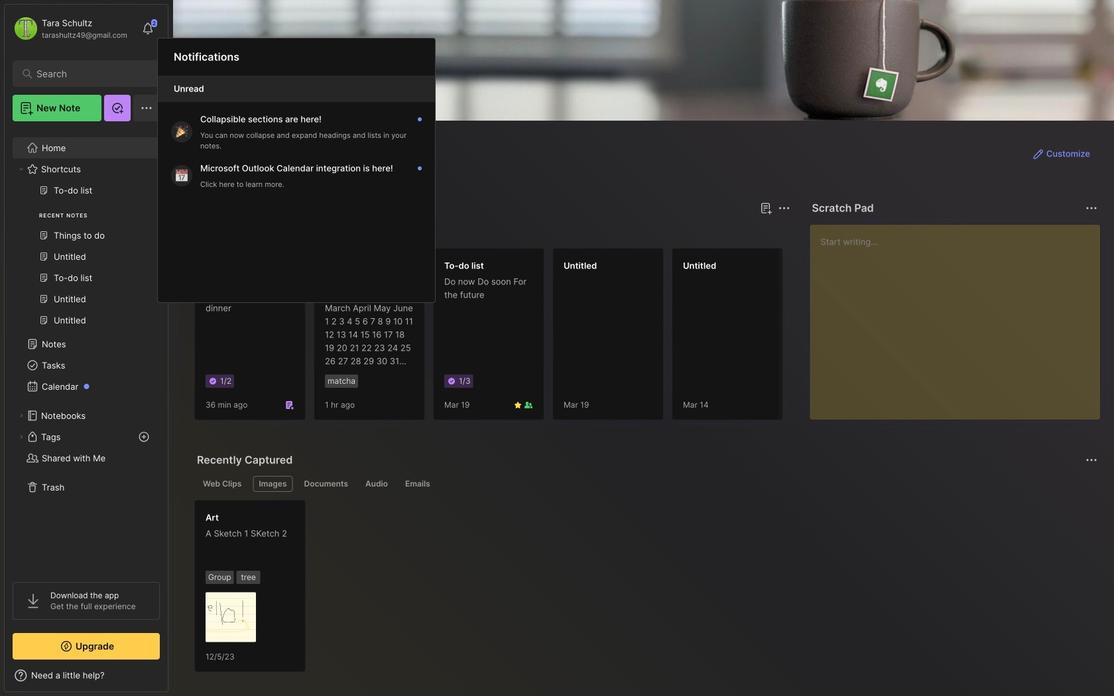 Task type: describe. For each thing, give the bounding box(es) containing it.
tree inside main 'element'
[[5, 129, 168, 571]]

WHAT'S NEW field
[[5, 666, 168, 687]]

expand notebooks image
[[17, 412, 25, 420]]

1 more actions field from the top
[[1083, 199, 1102, 218]]

Account field
[[13, 15, 127, 42]]

more actions image for second the more actions field from the bottom of the page
[[1084, 200, 1100, 216]]

expand tags image
[[17, 433, 25, 441]]

Start writing… text field
[[821, 225, 1100, 409]]

click to collapse image
[[168, 672, 178, 688]]

more actions image for 1st the more actions field from the bottom of the page
[[1084, 453, 1100, 469]]

2 more actions field from the top
[[1083, 451, 1102, 470]]



Task type: locate. For each thing, give the bounding box(es) containing it.
1 vertical spatial more actions field
[[1083, 451, 1102, 470]]

none search field inside main 'element'
[[37, 66, 142, 82]]

Search text field
[[37, 68, 142, 80]]

0 vertical spatial more actions image
[[1084, 200, 1100, 216]]

tree
[[5, 129, 168, 571]]

None search field
[[37, 66, 142, 82]]

row group
[[194, 248, 1115, 429]]

group
[[13, 180, 159, 339]]

main element
[[0, 0, 173, 697]]

2 more actions image from the top
[[1084, 453, 1100, 469]]

1 vertical spatial more actions image
[[1084, 453, 1100, 469]]

tab
[[197, 224, 236, 240], [197, 477, 248, 492], [253, 477, 293, 492], [298, 477, 354, 492], [360, 477, 394, 492], [399, 477, 437, 492]]

tab list
[[197, 477, 1096, 492]]

1 more actions image from the top
[[1084, 200, 1100, 216]]

group inside tree
[[13, 180, 159, 339]]

0 vertical spatial more actions field
[[1083, 199, 1102, 218]]

thumbnail image
[[206, 593, 256, 643]]

More actions field
[[1083, 199, 1102, 218], [1083, 451, 1102, 470]]

more actions image
[[1084, 200, 1100, 216], [1084, 453, 1100, 469]]



